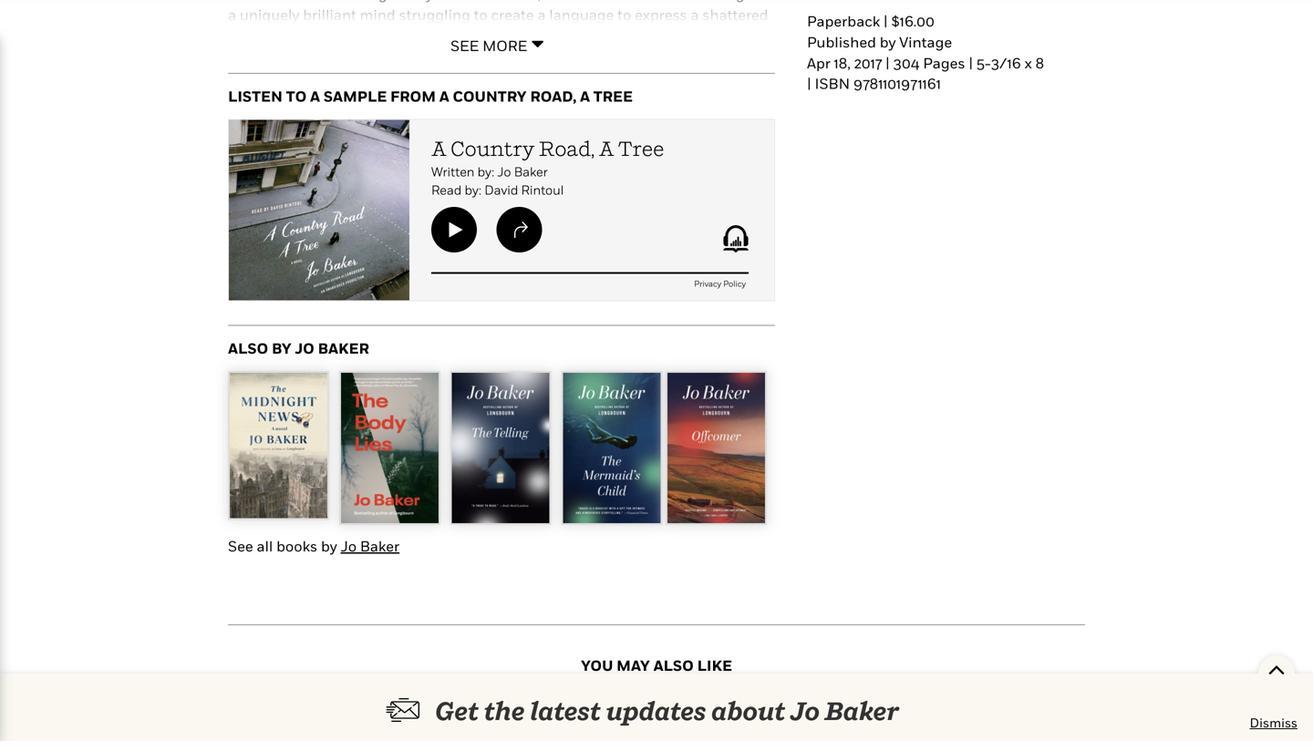 Task type: locate. For each thing, give the bounding box(es) containing it.
about
[[711, 696, 786, 726]]

a right from
[[439, 87, 449, 105]]

paperback
[[807, 12, 880, 30]]

a left tree
[[580, 87, 590, 105]]

1 horizontal spatial a
[[446, 27, 455, 44]]

2 vertical spatial by
[[321, 538, 337, 555]]

0 vertical spatial the
[[531, 27, 553, 44]]

18,
[[834, 54, 851, 71]]

alchemized
[[228, 48, 307, 65]]

the right get
[[484, 696, 525, 726]]

2 vertical spatial jo
[[791, 696, 820, 726]]

0 vertical spatial a
[[446, 27, 455, 44]]

1 horizontal spatial by
[[321, 538, 337, 555]]

| down the apr
[[807, 75, 811, 92]]

jo baker link
[[295, 340, 369, 357], [341, 538, 400, 555]]

a right to
[[310, 87, 320, 105]]

1 vertical spatial jo baker link
[[341, 538, 400, 555]]

0 horizontal spatial of
[[514, 27, 527, 44]]

is a portrait of the extremes of human experience alchemized into one man's timeless art.
[[228, 27, 768, 65]]

0 horizontal spatial the
[[484, 696, 525, 726]]

listen
[[228, 87, 283, 105]]

1 horizontal spatial see
[[450, 37, 479, 54]]

portrait
[[458, 27, 510, 44]]

road,
[[530, 87, 577, 105]]

by up 304
[[880, 33, 896, 51]]

see right the is on the top left of page
[[450, 37, 479, 54]]

jo baker link right the also
[[295, 340, 369, 357]]

the
[[531, 27, 553, 44], [484, 696, 525, 726]]

of right the portrait
[[514, 27, 527, 44]]

published
[[807, 33, 876, 51]]

9781101971161
[[853, 75, 941, 92]]

the midnight news image
[[230, 373, 327, 518]]

0 vertical spatial jo baker link
[[295, 340, 369, 357]]

5-
[[977, 54, 991, 71]]

jo baker link for baker
[[295, 340, 369, 357]]

also
[[653, 657, 694, 674]]

1 a from the left
[[439, 87, 449, 105]]

jo
[[295, 340, 315, 357], [341, 538, 357, 555], [791, 696, 820, 726]]

see for see more
[[450, 37, 479, 54]]

extremes
[[557, 27, 620, 44]]

books
[[276, 538, 318, 555]]

the body lies image
[[341, 373, 438, 524]]

tree
[[593, 87, 633, 105]]

jo right the also
[[295, 340, 315, 357]]

of left human
[[623, 27, 637, 44]]

sample
[[324, 87, 387, 105]]

the right the more
[[531, 27, 553, 44]]

1 vertical spatial a
[[310, 87, 320, 105]]

updates
[[606, 696, 706, 726]]

jo right books
[[341, 538, 357, 555]]

8
[[1035, 54, 1044, 71]]

1 vertical spatial jo
[[341, 538, 357, 555]]

to
[[286, 87, 307, 105]]

0 horizontal spatial a
[[439, 87, 449, 105]]

get
[[435, 696, 479, 726]]

1 vertical spatial the
[[484, 696, 525, 726]]

more
[[482, 37, 527, 54]]

by right books
[[321, 538, 337, 555]]

baker
[[318, 340, 369, 357], [360, 538, 400, 555], [825, 696, 900, 726]]

see all books by jo baker
[[228, 538, 400, 555]]

0 horizontal spatial see
[[228, 538, 253, 555]]

0 horizontal spatial by
[[272, 340, 292, 357]]

also by jo baker
[[228, 340, 369, 357]]

see left the "all"
[[228, 538, 253, 555]]

of
[[514, 27, 527, 44], [623, 27, 637, 44]]

by right the also
[[272, 340, 292, 357]]

you
[[581, 657, 613, 674]]

1 vertical spatial see
[[228, 538, 253, 555]]

see
[[450, 37, 479, 54], [228, 538, 253, 555]]

0 vertical spatial see
[[450, 37, 479, 54]]

0 vertical spatial jo
[[295, 340, 315, 357]]

latest
[[530, 696, 601, 726]]

jo right about
[[791, 696, 820, 726]]

is
[[432, 27, 443, 44]]

1 horizontal spatial of
[[623, 27, 637, 44]]

2 vertical spatial baker
[[825, 696, 900, 726]]

dismiss
[[1250, 715, 1298, 730]]

isbn
[[815, 75, 850, 92]]

the inside is a portrait of the extremes of human experience alchemized into one man's timeless art.
[[531, 27, 553, 44]]

a right the is on the top left of page
[[446, 27, 455, 44]]

1 horizontal spatial a
[[580, 87, 590, 105]]

$16.00
[[891, 12, 935, 30]]

2017
[[854, 54, 882, 71]]

experience
[[693, 27, 768, 44]]

jo baker link right books
[[341, 538, 400, 555]]

2 horizontal spatial by
[[880, 33, 896, 51]]

get the latest updates about jo baker
[[435, 696, 900, 726]]

1 vertical spatial by
[[272, 340, 292, 357]]

see inside 'button'
[[450, 37, 479, 54]]

|
[[884, 12, 888, 30], [885, 54, 890, 71], [969, 54, 973, 71], [807, 75, 811, 92]]

pages
[[923, 54, 965, 71]]

1 horizontal spatial the
[[531, 27, 553, 44]]

a
[[439, 87, 449, 105], [580, 87, 590, 105]]

a
[[446, 27, 455, 44], [310, 87, 320, 105]]

0 vertical spatial by
[[880, 33, 896, 51]]

by
[[880, 33, 896, 51], [272, 340, 292, 357], [321, 538, 337, 555]]



Task type: vqa. For each thing, say whether or not it's contained in the screenshot.
right "of"
yes



Task type: describe. For each thing, give the bounding box(es) containing it.
dismiss link
[[1250, 714, 1298, 732]]

see for see all books by jo baker
[[228, 538, 253, 555]]

by inside paperback        | $16.00 published by vintage apr 18, 2017 | 304 pages | 5-3/16 x 8 | isbn 9781101971161
[[880, 33, 896, 51]]

like
[[697, 657, 732, 674]]

human
[[640, 27, 690, 44]]

see more
[[450, 37, 527, 54]]

1 vertical spatial baker
[[360, 538, 400, 555]]

1 horizontal spatial jo
[[341, 538, 357, 555]]

apr
[[807, 54, 831, 71]]

a inside is a portrait of the extremes of human experience alchemized into one man's timeless art.
[[446, 27, 455, 44]]

2 horizontal spatial jo
[[791, 696, 820, 726]]

man's
[[370, 48, 411, 65]]

the mermaid's child image
[[563, 373, 661, 524]]

1 of from the left
[[514, 27, 527, 44]]

country
[[453, 87, 527, 105]]

| left $16.00
[[884, 12, 888, 30]]

art.
[[475, 48, 498, 65]]

vintage
[[899, 33, 952, 51]]

may
[[617, 657, 650, 674]]

expand/collapse sign up banner image
[[1268, 656, 1286, 683]]

0 horizontal spatial a
[[310, 87, 320, 105]]

2 of from the left
[[623, 27, 637, 44]]

one
[[341, 48, 367, 65]]

also
[[228, 340, 268, 357]]

paperback        | $16.00 published by vintage apr 18, 2017 | 304 pages | 5-3/16 x 8 | isbn 9781101971161
[[807, 12, 1044, 92]]

the telling image
[[452, 373, 549, 524]]

0 horizontal spatial jo
[[295, 340, 315, 357]]

jo baker link for by
[[341, 538, 400, 555]]

2 a from the left
[[580, 87, 590, 105]]

0 vertical spatial baker
[[318, 340, 369, 357]]

offcomer image
[[668, 373, 765, 524]]

timeless
[[414, 48, 472, 65]]

| left 5-
[[969, 54, 973, 71]]

all
[[257, 538, 273, 555]]

from
[[390, 87, 436, 105]]

you may also like
[[581, 657, 732, 674]]

listen to a sample from a country road, a tree
[[228, 87, 633, 105]]

into
[[310, 48, 337, 65]]

3/16
[[991, 54, 1021, 71]]

304
[[893, 54, 920, 71]]

x
[[1025, 54, 1032, 71]]

see more button
[[441, 27, 562, 55]]

| left 304
[[885, 54, 890, 71]]



